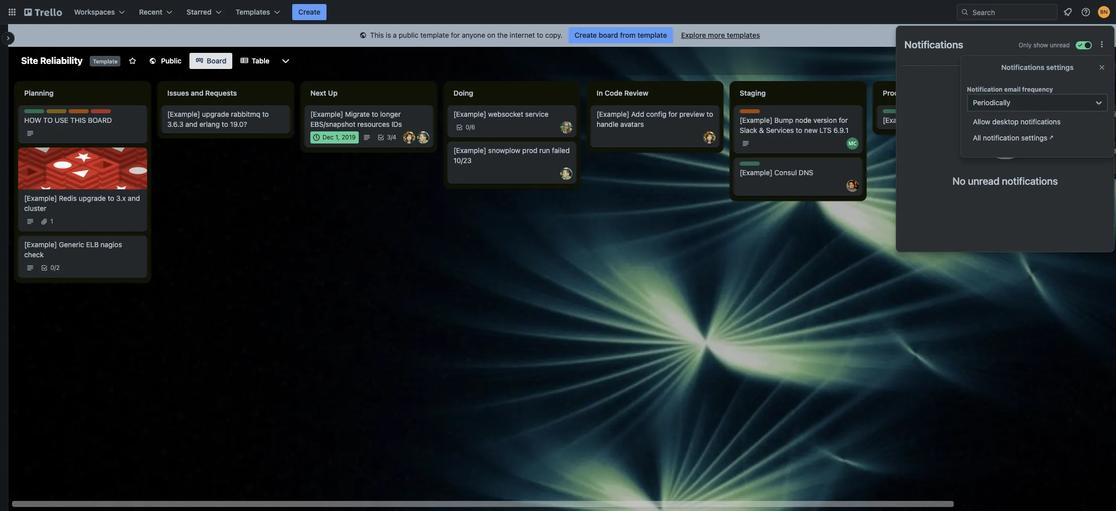 Task type: vqa. For each thing, say whether or not it's contained in the screenshot.
No unread notifications
yes



Task type: describe. For each thing, give the bounding box(es) containing it.
[example] for [example] consul servers
[[883, 116, 916, 124]]

how to use this board link
[[24, 115, 141, 125]]

anyone
[[462, 31, 485, 39]]

recent
[[139, 8, 162, 16]]

[example] for [example] snowplow prod run failed 10/23
[[454, 146, 486, 155]]

code
[[605, 89, 623, 97]]

allow desktop notifications button
[[967, 114, 1108, 130]]

this
[[370, 31, 384, 39]]

[example] websocket service link
[[454, 109, 571, 119]]

0 notifications image
[[1062, 6, 1074, 18]]

on
[[487, 31, 495, 39]]

the
[[497, 31, 508, 39]]

create board from template
[[575, 31, 667, 39]]

In Code Review text field
[[591, 85, 720, 101]]

1 color: orange, title: "manual deploy steps" element from the left
[[69, 109, 89, 113]]

explore more templates link
[[675, 27, 766, 43]]

1 for 1
[[50, 218, 53, 225]]

0 for 0 / 2
[[50, 264, 54, 272]]

settings inside all notification settings link
[[1022, 134, 1048, 142]]

mongo
[[1061, 146, 1083, 155]]

from
[[620, 31, 636, 39]]

planning
[[24, 89, 54, 97]]

19.0?
[[230, 120, 247, 129]]

notification
[[983, 134, 1020, 142]]

service
[[525, 110, 549, 118]]

[example] shard for subscri link
[[1026, 109, 1116, 119]]

avatars
[[621, 120, 644, 129]]

1 samantha pivlot (samanthapivlot) image from the left
[[403, 132, 415, 144]]

table link
[[235, 53, 276, 69]]

customize views image
[[281, 56, 291, 66]]

[example] for [example] upgrade rabbitmq to 3.6.3 and erlang to 19.0?
[[167, 110, 200, 118]]

notifications for notifications
[[905, 39, 964, 50]]

notifications for allow desktop notifications
[[1021, 117, 1061, 126]]

workspaces
[[74, 8, 115, 16]]

/ for 4
[[391, 134, 393, 141]]

to inside [example] add config for preview to handle avatars
[[707, 110, 713, 118]]

requests
[[205, 89, 237, 97]]

0 vertical spatial unread
[[1050, 41, 1070, 49]]

doing
[[454, 89, 473, 97]]

[example] upgrade rabbitmq to 3.6.3 and erlang to 19.0?
[[167, 110, 269, 129]]

Next Up text field
[[304, 85, 433, 101]]

shard
[[1061, 110, 1080, 118]]

nagios
[[101, 240, 122, 249]]

dns
[[799, 168, 814, 177]]

1 / 1
[[1038, 123, 1046, 131]]

workspaces button
[[68, 4, 131, 20]]

[example] consul servers link
[[883, 115, 1000, 125]]

[example] migrate to longer ebs/snapshot resources ids link
[[310, 109, 427, 130]]

templates button
[[230, 4, 286, 20]]

ben nelson (bennelson96) image
[[1098, 6, 1110, 18]]

issues and requests
[[167, 89, 237, 97]]

close popover image
[[1098, 64, 1106, 72]]

Search field
[[969, 5, 1057, 20]]

1 horizontal spatial andre gorte (andregorte) image
[[1023, 54, 1037, 68]]

0 / 2
[[50, 264, 60, 272]]

notification email frequency
[[967, 86, 1053, 93]]

how to use this board
[[24, 116, 112, 124]]

public
[[399, 31, 419, 39]]

Doing text field
[[448, 85, 577, 101]]

[example] upgrade rabbitmq to 3.6.3 and erlang to 19.0? link
[[167, 109, 284, 130]]

consul for dns
[[775, 168, 797, 177]]

ebs/snapshot
[[310, 120, 356, 129]]

Staging text field
[[734, 85, 863, 101]]

[example] websocket service
[[454, 110, 549, 118]]

create board from template link
[[569, 27, 673, 43]]

to
[[43, 116, 53, 124]]

1 for 1 / 1
[[1038, 123, 1041, 131]]

color: green, title: "verified in staging" element for [example] consul servers
[[883, 109, 903, 113]]

starred
[[187, 8, 212, 16]]

6.9.1
[[834, 126, 849, 135]]

recent button
[[133, 4, 179, 20]]

to left 19.0?
[[222, 120, 228, 129]]

Board name text field
[[16, 53, 88, 69]]

[example] for [example] bump node version for slack & services to new lts 6.9.1
[[740, 116, 773, 124]]

create for create
[[298, 8, 321, 16]]

run
[[539, 146, 550, 155]]

only
[[1019, 41, 1032, 49]]

1,
[[335, 134, 340, 141]]

[example] for [example] shard for subscri
[[1026, 110, 1059, 118]]

6
[[471, 123, 475, 131]]

for right "shard"
[[1082, 110, 1091, 118]]

reliability
[[40, 55, 83, 66]]

[example] redis upgrade to 3.x and cluster
[[24, 194, 140, 213]]

0 for 0 / 6
[[466, 123, 470, 131]]

2 9 from the left
[[1044, 160, 1048, 167]]

[example] for [example] migrate to longer ebs/snapshot resources ids
[[310, 110, 343, 118]]

color: red, title: "unshippable!" element
[[91, 109, 129, 117]]

board
[[599, 31, 618, 39]]

color: yellow, title: "ready to merge" element
[[46, 109, 67, 113]]

board
[[88, 116, 112, 124]]

generic
[[59, 240, 84, 249]]

starred button
[[181, 4, 228, 20]]

9 / 9
[[1038, 160, 1048, 167]]

[example] add config for preview to handle avatars link
[[597, 109, 714, 130]]

[example] for [example] add config for preview to handle avatars
[[597, 110, 630, 118]]

/ for 2
[[54, 264, 56, 272]]

next up
[[310, 89, 338, 97]]

0 horizontal spatial color: green, title: "verified in staging" element
[[24, 109, 44, 113]]

resources
[[358, 120, 390, 129]]

[example] for [example] mongo metric ma
[[1026, 146, 1059, 155]]

board link
[[190, 53, 233, 69]]

cluster
[[24, 204, 46, 213]]

and for [example] upgrade rabbitmq to 3.6.3 and erlang to 19.0?
[[185, 120, 198, 129]]

allow
[[973, 117, 991, 126]]

upgrade inside '[example] redis upgrade to 3.x and cluster'
[[79, 194, 106, 203]]

site reliability
[[21, 55, 83, 66]]

1 horizontal spatial amy freiderson (amyfreiderson) image
[[1010, 54, 1024, 68]]

[example] for [example] websocket service
[[454, 110, 486, 118]]

[example] bump node version for slack & services to new lts 6.9.1 link
[[740, 115, 857, 136]]

[example] for [example] redis upgrade to 3.x and cluster
[[24, 194, 57, 203]]

/ for 9
[[1042, 160, 1044, 167]]

ma
[[1108, 146, 1116, 155]]

version
[[814, 116, 837, 124]]

search image
[[961, 8, 969, 16]]

migrate
[[345, 110, 370, 118]]

failed
[[552, 146, 570, 155]]

3.x
[[116, 194, 126, 203]]

explore more templates
[[681, 31, 760, 39]]

desktop
[[993, 117, 1019, 126]]

table
[[252, 56, 270, 65]]

2 samantha pivlot (samanthapivlot) image from the left
[[704, 132, 716, 144]]

bump
[[775, 116, 793, 124]]

Issues and Requests text field
[[161, 85, 290, 101]]

longer
[[380, 110, 401, 118]]

allow desktop notifications
[[973, 117, 1061, 126]]

[example] snowplow prod run failed 10/23 link
[[454, 146, 571, 166]]

no unread notifications
[[953, 175, 1058, 187]]

[example] add config for preview to handle avatars
[[597, 110, 713, 129]]



Task type: locate. For each thing, give the bounding box(es) containing it.
copy.
[[545, 31, 563, 39]]

samantha pivlot (samanthapivlot) image right 4
[[403, 132, 415, 144]]

1 vertical spatial unread
[[968, 175, 1000, 187]]

primary element
[[0, 0, 1116, 24]]

to up resources at the top of the page
[[372, 110, 378, 118]]

unread up marques closter (marquescloster) icon
[[1050, 41, 1070, 49]]

andre gorte (andregorte) image down "only"
[[1023, 54, 1037, 68]]

0 vertical spatial amy freiderson (amyfreiderson) image
[[1010, 54, 1024, 68]]

samantha pivlot (samanthapivlot) image down preview
[[704, 132, 716, 144]]

notifications for notifications settings
[[1002, 63, 1045, 72]]

1 horizontal spatial 1
[[1038, 123, 1041, 131]]

color: green, title: "verified in staging" element
[[24, 109, 44, 113], [883, 109, 903, 113], [740, 162, 760, 166]]

amy freiderson (amyfreiderson) image
[[1010, 54, 1024, 68], [560, 121, 573, 134]]

consul inside [example] consul servers link
[[918, 116, 940, 124]]

1 horizontal spatial 0
[[466, 123, 470, 131]]

tom mikelbach (tommikelbach) image right 4
[[417, 132, 429, 144]]

[example] mongo metric ma link
[[1026, 146, 1116, 156]]

this is a public template for anyone on the internet to copy.
[[370, 31, 563, 39]]

erlang
[[199, 120, 220, 129]]

andre gorte (andregorte) image
[[1023, 54, 1037, 68], [847, 180, 859, 192]]

lts
[[820, 126, 832, 135]]

and right "3.x"
[[128, 194, 140, 203]]

consul inside [example] consul dns link
[[775, 168, 797, 177]]

for
[[451, 31, 460, 39], [669, 110, 678, 118], [1082, 110, 1091, 118], [839, 116, 848, 124]]

1 vertical spatial notifications
[[1002, 63, 1045, 72]]

new
[[804, 126, 818, 135]]

upgrade up erlang
[[202, 110, 229, 118]]

back to home image
[[24, 4, 62, 20]]

issues
[[167, 89, 189, 97]]

0 horizontal spatial upgrade
[[79, 194, 106, 203]]

1 horizontal spatial samantha pivlot (samanthapivlot) image
[[704, 132, 716, 144]]

[example] up 9 / 9
[[1026, 146, 1059, 155]]

1 template from the left
[[421, 31, 449, 39]]

2 vertical spatial and
[[128, 194, 140, 203]]

1 vertical spatial and
[[185, 120, 198, 129]]

1 horizontal spatial create
[[575, 31, 597, 39]]

samantha pivlot (samanthapivlot) image
[[1062, 54, 1077, 68]]

0 vertical spatial notifications
[[905, 39, 964, 50]]

[example] inside [example] snowplow prod run failed 10/23
[[454, 146, 486, 155]]

[example] inside [example] bump node version for slack & services to new lts 6.9.1
[[740, 116, 773, 124]]

template
[[421, 31, 449, 39], [638, 31, 667, 39]]

templates
[[236, 8, 270, 16]]

[example] up 1 / 1
[[1026, 110, 1059, 118]]

[example] up cluster
[[24, 194, 57, 203]]

0 vertical spatial tom mikelbach (tommikelbach) image
[[417, 132, 429, 144]]

1 vertical spatial tom mikelbach (tommikelbach) image
[[560, 168, 573, 180]]

for right config
[[669, 110, 678, 118]]

open information menu image
[[1081, 7, 1091, 17]]

explore
[[681, 31, 706, 39]]

upgrade
[[202, 110, 229, 118], [79, 194, 106, 203]]

0 vertical spatial settings
[[1046, 63, 1074, 72]]

[example] inside the [example] migrate to longer ebs/snapshot resources ids
[[310, 110, 343, 118]]

[example] up 'ebs/snapshot'
[[310, 110, 343, 118]]

1 horizontal spatial template
[[638, 31, 667, 39]]

0 horizontal spatial tom mikelbach (tommikelbach) image
[[417, 132, 429, 144]]

email
[[1004, 86, 1021, 93]]

0 horizontal spatial consul
[[775, 168, 797, 177]]

tom mikelbach (tommikelbach) image down failed
[[560, 168, 573, 180]]

notifications up all notification settings link
[[1021, 117, 1061, 126]]

[example] down &
[[740, 168, 773, 177]]

0 horizontal spatial template
[[421, 31, 449, 39]]

0 horizontal spatial 0
[[50, 264, 54, 272]]

3.6.3
[[167, 120, 184, 129]]

0 vertical spatial upgrade
[[202, 110, 229, 118]]

preview
[[680, 110, 705, 118]]

template
[[93, 58, 118, 65]]

to left the copy.
[[537, 31, 543, 39]]

how
[[24, 116, 41, 124]]

notifications for no unread notifications
[[1002, 175, 1058, 187]]

and inside text field
[[191, 89, 204, 97]]

0 horizontal spatial amy freiderson (amyfreiderson) image
[[560, 121, 573, 134]]

0 vertical spatial notifications
[[1021, 117, 1061, 126]]

up
[[328, 89, 338, 97]]

redis
[[59, 194, 77, 203]]

andre gorte (andregorte) image down marques closter (marquescloster) image
[[847, 180, 859, 192]]

1 horizontal spatial color: green, title: "verified in staging" element
[[740, 162, 760, 166]]

only show unread
[[1019, 41, 1070, 49]]

in
[[597, 89, 603, 97]]

all notification settings link
[[967, 130, 1107, 146]]

[example] for [example] generic elb nagios check
[[24, 240, 57, 249]]

taco image
[[979, 92, 1032, 159]]

color: orange, title: "manual deploy steps" element
[[69, 109, 89, 113], [740, 109, 760, 113]]

0
[[466, 123, 470, 131], [50, 264, 54, 272]]

ids
[[392, 120, 402, 129]]

to left "3.x"
[[108, 194, 114, 203]]

color: green, title: "verified in staging" element down prod
[[883, 109, 903, 113]]

node
[[795, 116, 812, 124]]

staging
[[740, 89, 766, 97]]

use
[[55, 116, 68, 124]]

and right issues
[[191, 89, 204, 97]]

[example] generic elb nagios check link
[[24, 240, 141, 260]]

1 horizontal spatial notifications
[[1002, 63, 1045, 72]]

unread right no
[[968, 175, 1000, 187]]

0 vertical spatial and
[[191, 89, 204, 97]]

for left anyone
[[451, 31, 460, 39]]

internet
[[510, 31, 535, 39]]

consul
[[918, 116, 940, 124], [775, 168, 797, 177]]

2019
[[342, 134, 356, 141]]

[example] up check
[[24, 240, 57, 249]]

upgrade inside [example] upgrade rabbitmq to 3.6.3 and erlang to 19.0?
[[202, 110, 229, 118]]

to inside '[example] redis upgrade to 3.x and cluster'
[[108, 194, 114, 203]]

1 vertical spatial create
[[575, 31, 597, 39]]

notifications
[[1021, 117, 1061, 126], [1002, 175, 1058, 187]]

websocket
[[488, 110, 523, 118]]

1 vertical spatial upgrade
[[79, 194, 106, 203]]

color: green, title: "verified in staging" element up how
[[24, 109, 44, 113]]

1 vertical spatial andre gorte (andregorte) image
[[847, 180, 859, 192]]

settings
[[1046, 63, 1074, 72], [1022, 134, 1048, 142]]

color: green, title: "verified in staging" element up [example] consul dns
[[740, 162, 760, 166]]

to inside the [example] migrate to longer ebs/snapshot resources ids
[[372, 110, 378, 118]]

a
[[393, 31, 397, 39]]

[example] mongo metric ma
[[1026, 146, 1116, 155]]

1 vertical spatial consul
[[775, 168, 797, 177]]

0 vertical spatial andre gorte (andregorte) image
[[1023, 54, 1037, 68]]

1 vertical spatial notifications
[[1002, 175, 1058, 187]]

2 horizontal spatial color: green, title: "verified in staging" element
[[883, 109, 903, 113]]

subscri
[[1093, 110, 1116, 118]]

[example] consul dns
[[740, 168, 814, 177]]

unshippable!
[[91, 109, 129, 117]]

to right preview
[[707, 110, 713, 118]]

consul for servers
[[918, 116, 940, 124]]

0 horizontal spatial samantha pivlot (samanthapivlot) image
[[403, 132, 415, 144]]

marques closter (marquescloster) image
[[847, 138, 859, 150]]

notifications down 9 / 9
[[1002, 175, 1058, 187]]

board
[[207, 56, 227, 65]]

0 horizontal spatial color: orange, title: "manual deploy steps" element
[[69, 109, 89, 113]]

[example] for [example] consul dns
[[740, 168, 773, 177]]

and inside '[example] redis upgrade to 3.x and cluster'
[[128, 194, 140, 203]]

servers
[[942, 116, 966, 124]]

[example] inside [example] upgrade rabbitmq to 3.6.3 and erlang to 19.0?
[[167, 110, 200, 118]]

handle
[[597, 120, 619, 129]]

[example] bump node version for slack & services to new lts 6.9.1
[[740, 116, 849, 135]]

0 vertical spatial 0
[[466, 123, 470, 131]]

templates
[[727, 31, 760, 39]]

services
[[766, 126, 794, 135]]

2 template from the left
[[638, 31, 667, 39]]

to right rabbitmq
[[262, 110, 269, 118]]

1 horizontal spatial upgrade
[[202, 110, 229, 118]]

[example] consul servers
[[883, 116, 966, 124]]

0 vertical spatial consul
[[918, 116, 940, 124]]

[example] down prod
[[883, 116, 916, 124]]

to
[[537, 31, 543, 39], [262, 110, 269, 118], [372, 110, 378, 118], [707, 110, 713, 118], [222, 120, 228, 129], [796, 126, 803, 135], [108, 194, 114, 203]]

[example] up 10/23
[[454, 146, 486, 155]]

notifications inside allow desktop notifications button
[[1021, 117, 1061, 126]]

10/23
[[454, 156, 472, 165]]

notifications down "only"
[[1002, 63, 1045, 72]]

marques closter (marquescloster) image
[[1049, 54, 1063, 68]]

template right public
[[421, 31, 449, 39]]

&
[[759, 126, 764, 135]]

0 / 6
[[466, 123, 475, 131]]

Planning text field
[[18, 85, 147, 101]]

color: orange, title: "manual deploy steps" element down staging
[[740, 109, 760, 113]]

prod
[[522, 146, 538, 155]]

0 left 2
[[50, 264, 54, 272]]

amy freiderson (amyfreiderson) image down "only"
[[1010, 54, 1024, 68]]

[example] up &
[[740, 116, 773, 124]]

1 horizontal spatial consul
[[918, 116, 940, 124]]

[example] up 0 / 6
[[454, 110, 486, 118]]

1 vertical spatial 0
[[50, 264, 54, 272]]

sm image
[[358, 31, 368, 41]]

show menu image
[[1098, 56, 1108, 66]]

Prod text field
[[877, 85, 1006, 101]]

1 vertical spatial settings
[[1022, 134, 1048, 142]]

and right 3.6.3
[[185, 120, 198, 129]]

0 horizontal spatial unread
[[968, 175, 1000, 187]]

settings down only show unread
[[1046, 63, 1074, 72]]

template right the from
[[638, 31, 667, 39]]

and for [example] redis upgrade to 3.x and cluster
[[128, 194, 140, 203]]

2 horizontal spatial 1
[[1043, 123, 1046, 131]]

prod
[[883, 89, 899, 97]]

2 color: orange, title: "manual deploy steps" element from the left
[[740, 109, 760, 113]]

1 9 from the left
[[1038, 160, 1042, 167]]

notifications settings
[[1002, 63, 1074, 72]]

[example] inside [example] add config for preview to handle avatars
[[597, 110, 630, 118]]

1 horizontal spatial 9
[[1044, 160, 1048, 167]]

/ for 1
[[1041, 123, 1043, 131]]

create inside button
[[298, 8, 321, 16]]

snowplow
[[488, 146, 521, 155]]

[example] inside the [example] generic elb nagios check
[[24, 240, 57, 249]]

frequency
[[1022, 86, 1053, 93]]

9
[[1038, 160, 1042, 167], [1044, 160, 1048, 167]]

unread
[[1050, 41, 1070, 49], [968, 175, 1000, 187]]

0 left 6
[[466, 123, 470, 131]]

3
[[387, 134, 391, 141]]

0 horizontal spatial 1
[[50, 218, 53, 225]]

0 horizontal spatial create
[[298, 8, 321, 16]]

slack
[[740, 126, 757, 135]]

settings down 1 / 1
[[1022, 134, 1048, 142]]

notifications down search icon
[[905, 39, 964, 50]]

1 vertical spatial amy freiderson (amyfreiderson) image
[[560, 121, 573, 134]]

1 horizontal spatial tom mikelbach (tommikelbach) image
[[560, 168, 573, 180]]

public
[[161, 56, 182, 65]]

to inside [example] bump node version for slack & services to new lts 6.9.1
[[796, 126, 803, 135]]

in code review
[[597, 89, 649, 97]]

for up 6.9.1
[[839, 116, 848, 124]]

amy freiderson (amyfreiderson) image up failed
[[560, 121, 573, 134]]

chris temperson (christemperson) image
[[1036, 54, 1050, 68]]

3 / 4
[[387, 134, 396, 141]]

color: green, title: "verified in staging" element for [example] consul dns
[[740, 162, 760, 166]]

1 horizontal spatial color: orange, title: "manual deploy steps" element
[[740, 109, 760, 113]]

for inside [example] add config for preview to handle avatars
[[669, 110, 678, 118]]

star or unstar board image
[[129, 57, 137, 65]]

config
[[646, 110, 667, 118]]

tom mikelbach (tommikelbach) image
[[417, 132, 429, 144], [560, 168, 573, 180]]

[example] inside '[example] redis upgrade to 3.x and cluster'
[[24, 194, 57, 203]]

for inside [example] bump node version for slack & services to new lts 6.9.1
[[839, 116, 848, 124]]

1 horizontal spatial unread
[[1050, 41, 1070, 49]]

[example] snowplow prod run failed 10/23
[[454, 146, 570, 165]]

to down node
[[796, 126, 803, 135]]

[example] up 3.6.3
[[167, 110, 200, 118]]

0 vertical spatial create
[[298, 8, 321, 16]]

/
[[470, 123, 471, 131], [1041, 123, 1043, 131], [391, 134, 393, 141], [1042, 160, 1044, 167], [54, 264, 56, 272]]

filters
[[979, 56, 999, 65]]

0 horizontal spatial andre gorte (andregorte) image
[[847, 180, 859, 192]]

[example] migrate to longer ebs/snapshot resources ids
[[310, 110, 402, 129]]

more
[[708, 31, 725, 39]]

[example] up handle
[[597, 110, 630, 118]]

filters button
[[964, 53, 1002, 69]]

check
[[24, 251, 44, 259]]

consul left dns
[[775, 168, 797, 177]]

create for create board from template
[[575, 31, 597, 39]]

0 horizontal spatial notifications
[[905, 39, 964, 50]]

0 horizontal spatial 9
[[1038, 160, 1042, 167]]

samantha pivlot (samanthapivlot) image
[[403, 132, 415, 144], [704, 132, 716, 144]]

site
[[21, 55, 38, 66]]

this
[[70, 116, 86, 124]]

dec
[[323, 134, 334, 141]]

/ for 6
[[470, 123, 471, 131]]

color: orange, title: "manual deploy steps" element up the this
[[69, 109, 89, 113]]

consul left servers
[[918, 116, 940, 124]]

and inside [example] upgrade rabbitmq to 3.6.3 and erlang to 19.0?
[[185, 120, 198, 129]]

upgrade right redis
[[79, 194, 106, 203]]



